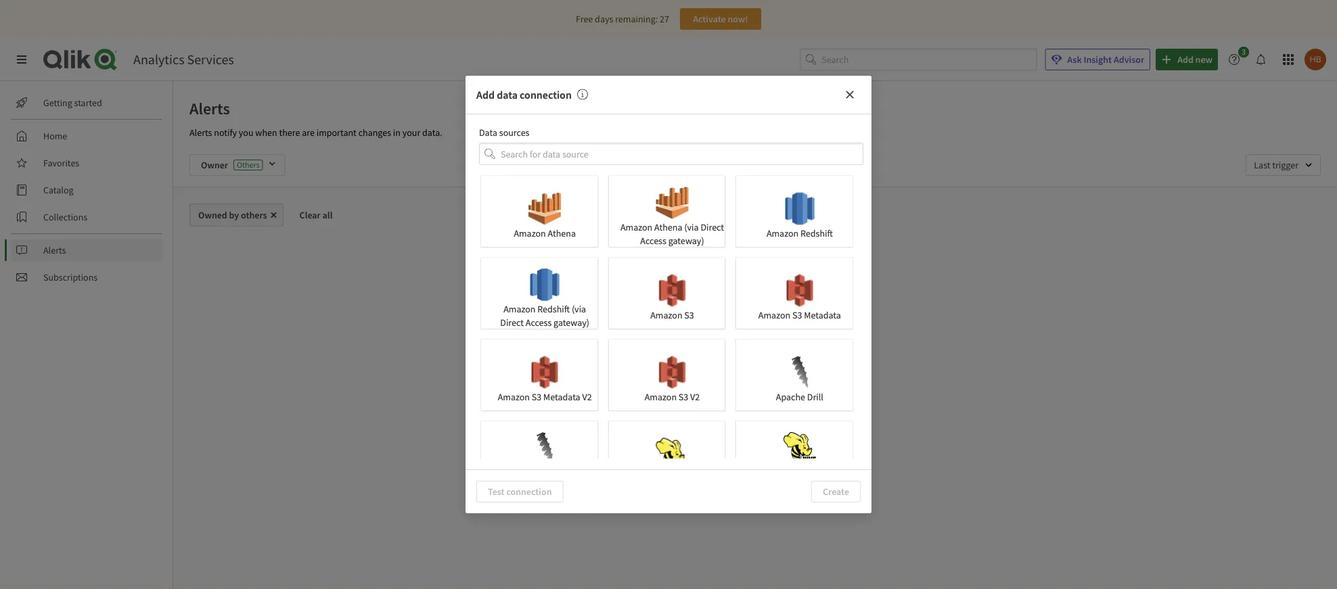 Task type: describe. For each thing, give the bounding box(es) containing it.
getting started link
[[11, 92, 162, 114]]

important
[[317, 127, 357, 139]]

free days remaining: 27
[[576, 13, 670, 25]]

close sidebar menu image
[[16, 54, 27, 65]]

amazon for amazon s3 metadata
[[759, 309, 791, 321]]

adjusting
[[687, 371, 724, 383]]

your inside no results found try adjusting your search or filters to find what you are looking for.
[[725, 371, 743, 383]]

or
[[773, 371, 782, 383]]

no results found try adjusting your search or filters to find what you are looking for.
[[672, 353, 855, 397]]

results
[[741, 353, 772, 366]]

data sources
[[479, 127, 530, 139]]

add data connection dialog
[[466, 76, 872, 514]]

amazon s3 v2
[[645, 391, 700, 403]]

amazon s3 metadata v2
[[498, 391, 592, 403]]

drill
[[808, 391, 824, 403]]

v2 inside the amazon s3 metadata v2 button
[[583, 391, 592, 403]]

no
[[726, 353, 739, 366]]

apache
[[776, 391, 806, 403]]

amazon s3 image
[[656, 274, 689, 307]]

0 vertical spatial your
[[403, 127, 421, 139]]

data
[[479, 127, 498, 139]]

subscriptions link
[[11, 267, 162, 288]]

ask
[[1068, 53, 1082, 66]]

amazon s3
[[651, 309, 695, 321]]

amazon athena (via direct access gateway)
[[621, 221, 725, 247]]

when
[[255, 127, 277, 139]]

connection
[[520, 88, 572, 102]]

catalog
[[43, 184, 74, 196]]

try
[[672, 371, 685, 383]]

amazon s3 metadata
[[759, 309, 841, 321]]

free
[[576, 13, 593, 25]]

getting
[[43, 97, 72, 109]]

ask insight advisor button
[[1046, 49, 1151, 70]]

home
[[43, 130, 67, 142]]

analytics services
[[133, 51, 234, 68]]

catalog link
[[11, 179, 162, 201]]

searchbar element
[[800, 49, 1037, 71]]

subscriptions
[[43, 272, 98, 284]]

amazon redshift image
[[784, 192, 816, 225]]

apache hive image
[[656, 438, 689, 471]]

changes
[[359, 127, 391, 139]]

amazon for amazon redshift
[[767, 227, 799, 239]]

amazon redshift (via direct access gateway)
[[501, 303, 590, 329]]

amazon for amazon redshift (via direct access gateway)
[[504, 303, 536, 315]]

there
[[279, 127, 300, 139]]

athena for amazon athena
[[548, 227, 576, 239]]

s3 for amazon s3 metadata
[[793, 309, 803, 321]]

clear
[[300, 209, 321, 221]]

started
[[74, 97, 102, 109]]

remaining:
[[616, 13, 658, 25]]

apache drill
[[776, 391, 824, 403]]

amazon for amazon s3
[[651, 309, 683, 321]]

amazon for amazon athena (via direct access gateway)
[[621, 221, 653, 233]]

advisor
[[1114, 53, 1145, 66]]

(via for athena
[[685, 221, 699, 233]]

clear all
[[300, 209, 333, 221]]

owned by others
[[198, 209, 267, 221]]

notify
[[214, 127, 237, 139]]

collections
[[43, 211, 87, 223]]

for.
[[789, 385, 802, 397]]

owned by others button
[[190, 204, 283, 227]]

amazon s3 metadata image
[[784, 274, 816, 307]]

to
[[808, 371, 816, 383]]

metadata for amazon s3 metadata v2
[[544, 391, 581, 403]]

analytics
[[133, 51, 185, 68]]

favorites link
[[11, 152, 162, 174]]

redshift for amazon redshift (via direct access gateway)
[[538, 303, 570, 315]]

0 vertical spatial are
[[302, 127, 315, 139]]

by
[[229, 209, 239, 221]]

all
[[323, 209, 333, 221]]

apache drill (via direct access gateway) image
[[529, 433, 561, 465]]

1 vertical spatial alerts
[[190, 127, 212, 139]]

activate now! link
[[680, 8, 762, 30]]

amazon athena
[[514, 227, 576, 239]]

favorites
[[43, 157, 79, 169]]

amazon for amazon s3 metadata v2
[[498, 391, 530, 403]]

amazon redshift (via direct access gateway) button
[[481, 258, 599, 330]]

in
[[393, 127, 401, 139]]

athena for amazon athena (via direct access gateway)
[[655, 221, 683, 233]]

apache drill button
[[736, 340, 854, 411]]

add
[[477, 88, 495, 102]]

amazon s3 v2 image
[[656, 356, 689, 389]]



Task type: vqa. For each thing, say whether or not it's contained in the screenshot.
Links
no



Task type: locate. For each thing, give the bounding box(es) containing it.
0 vertical spatial gateway)
[[669, 235, 705, 247]]

direct for amazon redshift (via direct access gateway)
[[501, 317, 524, 329]]

s3
[[685, 309, 695, 321], [793, 309, 803, 321], [532, 391, 542, 403], [679, 391, 689, 403]]

analytics services element
[[133, 51, 234, 68]]

1 horizontal spatial athena
[[655, 221, 683, 233]]

(via inside the "amazon athena (via direct access gateway)"
[[685, 221, 699, 233]]

athena down amazon athena 'image'
[[548, 227, 576, 239]]

access inside amazon redshift (via direct access gateway)
[[526, 317, 552, 329]]

amazon inside 'button'
[[767, 227, 799, 239]]

athena inside the "amazon athena (via direct access gateway)"
[[655, 221, 683, 233]]

redshift down amazon redshift "image"
[[801, 227, 833, 239]]

what
[[835, 371, 855, 383]]

now!
[[728, 13, 749, 25]]

direct inside amazon redshift (via direct access gateway)
[[501, 317, 524, 329]]

0 horizontal spatial athena
[[548, 227, 576, 239]]

0 horizontal spatial you
[[239, 127, 254, 139]]

amazon s3 metadata v2 image
[[529, 356, 561, 389]]

alerts link
[[11, 240, 162, 261]]

Search text field
[[822, 49, 1037, 71]]

collections link
[[11, 207, 162, 228]]

gateway) down the amazon redshift (via direct access gateway) image
[[554, 317, 590, 329]]

0 vertical spatial metadata
[[805, 309, 841, 321]]

1 v2 from the left
[[583, 391, 592, 403]]

alerts
[[190, 98, 230, 118], [190, 127, 212, 139], [43, 244, 66, 257]]

redshift inside 'button'
[[801, 227, 833, 239]]

search
[[745, 371, 771, 383]]

0 vertical spatial access
[[641, 235, 667, 247]]

1 horizontal spatial gateway)
[[669, 235, 705, 247]]

amazon athena image
[[529, 192, 561, 225]]

redshift down the amazon redshift (via direct access gateway) image
[[538, 303, 570, 315]]

find
[[818, 371, 834, 383]]

1 vertical spatial access
[[526, 317, 552, 329]]

0 horizontal spatial your
[[403, 127, 421, 139]]

direct inside the "amazon athena (via direct access gateway)"
[[701, 221, 725, 233]]

insight
[[1084, 53, 1113, 66]]

0 vertical spatial you
[[239, 127, 254, 139]]

1 horizontal spatial access
[[641, 235, 667, 247]]

filters region
[[173, 144, 1338, 187]]

metadata inside button
[[544, 391, 581, 403]]

athena
[[655, 221, 683, 233], [548, 227, 576, 239]]

amazon inside the "amazon athena (via direct access gateway)"
[[621, 221, 653, 233]]

1 vertical spatial redshift
[[538, 303, 570, 315]]

1 vertical spatial metadata
[[544, 391, 581, 403]]

1 vertical spatial (via
[[572, 303, 586, 315]]

days
[[595, 13, 614, 25]]

last trigger image
[[1246, 154, 1322, 176]]

access
[[641, 235, 667, 247], [526, 317, 552, 329]]

0 horizontal spatial gateway)
[[554, 317, 590, 329]]

others
[[241, 209, 267, 221]]

data.
[[423, 127, 443, 139]]

1 vertical spatial gateway)
[[554, 317, 590, 329]]

1 horizontal spatial you
[[726, 385, 741, 397]]

2 vertical spatial alerts
[[43, 244, 66, 257]]

1 horizontal spatial (via
[[685, 221, 699, 233]]

your right 'in'
[[403, 127, 421, 139]]

s3 down try
[[679, 391, 689, 403]]

gateway) down amazon athena (via direct access gateway) "icon"
[[669, 235, 705, 247]]

1 horizontal spatial direct
[[701, 221, 725, 233]]

are right there
[[302, 127, 315, 139]]

amazon
[[621, 221, 653, 233], [514, 227, 546, 239], [767, 227, 799, 239], [504, 303, 536, 315], [651, 309, 683, 321], [759, 309, 791, 321], [498, 391, 530, 403], [645, 391, 677, 403]]

access for athena
[[641, 235, 667, 247]]

s3 for amazon s3 metadata v2
[[532, 391, 542, 403]]

gateway) for athena
[[669, 235, 705, 247]]

s3 inside button
[[793, 309, 803, 321]]

1 horizontal spatial metadata
[[805, 309, 841, 321]]

0 horizontal spatial v2
[[583, 391, 592, 403]]

(via inside amazon redshift (via direct access gateway)
[[572, 303, 586, 315]]

metadata inside button
[[805, 309, 841, 321]]

amazon athena (via direct access gateway) image
[[656, 187, 689, 219]]

0 vertical spatial (via
[[685, 221, 699, 233]]

(via
[[685, 221, 699, 233], [572, 303, 586, 315]]

are inside no results found try adjusting your search or filters to find what you are looking for.
[[742, 385, 755, 397]]

alerts notify you when there are important changes in your data.
[[190, 127, 443, 139]]

found
[[774, 353, 802, 366]]

access down the amazon redshift (via direct access gateway) image
[[526, 317, 552, 329]]

alerts up subscriptions
[[43, 244, 66, 257]]

amazon inside button
[[759, 309, 791, 321]]

athena down amazon athena (via direct access gateway) "icon"
[[655, 221, 683, 233]]

activate now!
[[693, 13, 749, 25]]

looking
[[757, 385, 787, 397]]

1 horizontal spatial your
[[725, 371, 743, 383]]

are
[[302, 127, 315, 139], [742, 385, 755, 397]]

metadata
[[805, 309, 841, 321], [544, 391, 581, 403]]

0 vertical spatial redshift
[[801, 227, 833, 239]]

1 horizontal spatial redshift
[[801, 227, 833, 239]]

alerts up notify
[[190, 98, 230, 118]]

0 horizontal spatial (via
[[572, 303, 586, 315]]

0 vertical spatial alerts
[[190, 98, 230, 118]]

access for redshift
[[526, 317, 552, 329]]

owned
[[198, 209, 227, 221]]

s3 down the amazon s3 icon
[[685, 309, 695, 321]]

amazon s3 metadata v2 button
[[481, 340, 599, 411]]

amazon s3 v2 button
[[609, 340, 727, 411]]

metadata down "amazon s3 metadata" image
[[805, 309, 841, 321]]

0 horizontal spatial redshift
[[538, 303, 570, 315]]

0 horizontal spatial are
[[302, 127, 315, 139]]

amazon redshift button
[[736, 176, 854, 247]]

access down amazon athena (via direct access gateway) "icon"
[[641, 235, 667, 247]]

are down search
[[742, 385, 755, 397]]

redshift for amazon redshift
[[801, 227, 833, 239]]

you inside no results found try adjusting your search or filters to find what you are looking for.
[[726, 385, 741, 397]]

add data connection
[[477, 88, 572, 102]]

filters
[[783, 371, 806, 383]]

1 vertical spatial your
[[725, 371, 743, 383]]

gateway) inside amazon redshift (via direct access gateway)
[[554, 317, 590, 329]]

v2
[[583, 391, 592, 403], [691, 391, 700, 403]]

s3 down amazon s3 metadata v2 icon
[[532, 391, 542, 403]]

amazon athena (via direct access gateway) button
[[609, 176, 727, 248]]

you left when
[[239, 127, 254, 139]]

redshift
[[801, 227, 833, 239], [538, 303, 570, 315]]

navigation pane element
[[0, 87, 173, 294]]

redshift inside amazon redshift (via direct access gateway)
[[538, 303, 570, 315]]

clear all button
[[289, 204, 344, 227]]

0 horizontal spatial direct
[[501, 317, 524, 329]]

amazon redshift (via direct access gateway) image
[[529, 269, 561, 301]]

getting started
[[43, 97, 102, 109]]

home link
[[11, 125, 162, 147]]

s3 down "amazon s3 metadata" image
[[793, 309, 803, 321]]

1 vertical spatial you
[[726, 385, 741, 397]]

s3 for amazon s3 v2
[[679, 391, 689, 403]]

amazon redshift
[[767, 227, 833, 239]]

amazon for amazon athena
[[514, 227, 546, 239]]

0 horizontal spatial access
[[526, 317, 552, 329]]

v2 inside amazon s3 v2 button
[[691, 391, 700, 403]]

gateway)
[[669, 235, 705, 247], [554, 317, 590, 329]]

apache hive (via direct access gateway) image
[[784, 433, 816, 464]]

gateway) for redshift
[[554, 317, 590, 329]]

amazon s3 metadata button
[[736, 258, 854, 329]]

alerts inside 'navigation pane' element
[[43, 244, 66, 257]]

alerts left notify
[[190, 127, 212, 139]]

1 horizontal spatial are
[[742, 385, 755, 397]]

you down no
[[726, 385, 741, 397]]

amazon s3 button
[[609, 258, 727, 329]]

1 vertical spatial direct
[[501, 317, 524, 329]]

metadata for amazon s3 metadata
[[805, 309, 841, 321]]

27
[[660, 13, 670, 25]]

apache drill image
[[784, 356, 816, 389]]

data
[[497, 88, 518, 102]]

amazon athena button
[[481, 176, 599, 247]]

0 vertical spatial direct
[[701, 221, 725, 233]]

access inside the "amazon athena (via direct access gateway)"
[[641, 235, 667, 247]]

activate
[[693, 13, 726, 25]]

1 horizontal spatial v2
[[691, 391, 700, 403]]

metadata down amazon s3 metadata v2 icon
[[544, 391, 581, 403]]

1 vertical spatial are
[[742, 385, 755, 397]]

your down no
[[725, 371, 743, 383]]

Search for data source text field
[[501, 143, 864, 165]]

(via for redshift
[[572, 303, 586, 315]]

amazon for amazon s3 v2
[[645, 391, 677, 403]]

services
[[187, 51, 234, 68]]

sources
[[500, 127, 530, 139]]

0 horizontal spatial metadata
[[544, 391, 581, 403]]

s3 for amazon s3
[[685, 309, 695, 321]]

gateway) inside the "amazon athena (via direct access gateway)"
[[669, 235, 705, 247]]

direct
[[701, 221, 725, 233], [501, 317, 524, 329]]

ask insight advisor
[[1068, 53, 1145, 66]]

amazon inside amazon redshift (via direct access gateway)
[[504, 303, 536, 315]]

your
[[403, 127, 421, 139], [725, 371, 743, 383]]

direct for amazon athena (via direct access gateway)
[[701, 221, 725, 233]]

2 v2 from the left
[[691, 391, 700, 403]]



